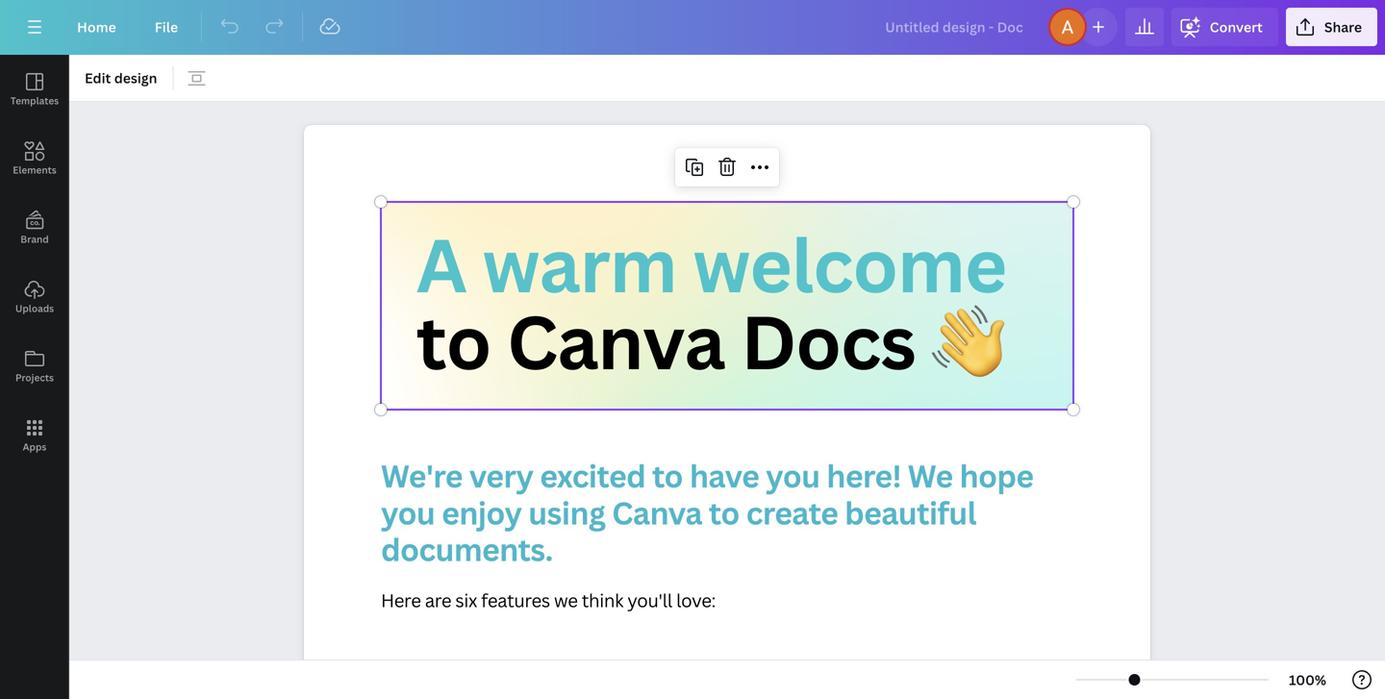 Task type: vqa. For each thing, say whether or not it's contained in the screenshot.
100%
yes



Task type: describe. For each thing, give the bounding box(es) containing it.
create
[[746, 492, 838, 534]]

love:
[[676, 588, 716, 613]]

uploads button
[[0, 263, 69, 332]]

design
[[114, 69, 157, 87]]

templates button
[[0, 55, 69, 124]]

👋
[[932, 291, 1004, 391]]

0 horizontal spatial to
[[416, 291, 491, 391]]

templates
[[10, 94, 59, 107]]

to canva docs 👋
[[416, 291, 1004, 391]]

excited
[[540, 455, 646, 497]]

main menu bar
[[0, 0, 1385, 55]]

brand
[[20, 233, 49, 246]]

hope
[[960, 455, 1034, 497]]

home link
[[62, 8, 132, 46]]

enjoy
[[442, 492, 522, 534]]

documents.
[[381, 529, 553, 571]]

very
[[469, 455, 533, 497]]

warm
[[483, 214, 677, 314]]

apps button
[[0, 401, 69, 470]]

2 horizontal spatial to
[[709, 492, 740, 534]]

convert
[[1210, 18, 1263, 36]]

brand button
[[0, 193, 69, 263]]

beautiful
[[845, 492, 976, 534]]

are
[[425, 588, 451, 613]]

we
[[908, 455, 953, 497]]

projects
[[15, 371, 54, 384]]

convert button
[[1172, 8, 1279, 46]]

uploads
[[15, 302, 54, 315]]

features
[[481, 588, 550, 613]]

canva inside we're very excited to have you here! we hope you enjoy using canva to create beautiful documents.
[[612, 492, 702, 534]]

share
[[1325, 18, 1362, 36]]



Task type: locate. For each thing, give the bounding box(es) containing it.
here!
[[827, 455, 901, 497]]

side panel tab list
[[0, 55, 69, 470]]

0 vertical spatial canva
[[507, 291, 725, 391]]

home
[[77, 18, 116, 36]]

welcome
[[693, 214, 1007, 314]]

we're
[[381, 455, 463, 497]]

1 vertical spatial canva
[[612, 492, 702, 534]]

you right have
[[766, 455, 820, 497]]

six
[[455, 588, 477, 613]]

share button
[[1286, 8, 1378, 46]]

to
[[416, 291, 491, 391], [652, 455, 683, 497], [709, 492, 740, 534]]

apps
[[23, 441, 47, 454]]

1 horizontal spatial you
[[766, 455, 820, 497]]

Design title text field
[[870, 8, 1041, 46]]

100%
[[1289, 671, 1327, 689]]

projects button
[[0, 332, 69, 401]]

none text field containing a warm welcome
[[304, 125, 1151, 699]]

we're very excited to have you here! we hope you enjoy using canva to create beautiful documents.
[[381, 455, 1040, 571]]

elements button
[[0, 124, 69, 193]]

we
[[554, 588, 578, 613]]

you'll
[[628, 588, 672, 613]]

here
[[381, 588, 421, 613]]

here are six features we think you'll love:
[[381, 588, 716, 613]]

canva
[[507, 291, 725, 391], [612, 492, 702, 534]]

docs
[[741, 291, 916, 391]]

using
[[528, 492, 605, 534]]

file button
[[139, 8, 194, 46]]

have
[[690, 455, 759, 497]]

0 horizontal spatial you
[[381, 492, 435, 534]]

you
[[766, 455, 820, 497], [381, 492, 435, 534]]

a
[[416, 214, 466, 314]]

100% button
[[1277, 665, 1339, 696]]

file
[[155, 18, 178, 36]]

edit design button
[[77, 63, 165, 93]]

None text field
[[304, 125, 1151, 699]]

you left enjoy
[[381, 492, 435, 534]]

edit
[[85, 69, 111, 87]]

elements
[[13, 164, 56, 177]]

think
[[582, 588, 624, 613]]

1 horizontal spatial to
[[652, 455, 683, 497]]

a warm welcome
[[416, 214, 1007, 314]]

edit design
[[85, 69, 157, 87]]



